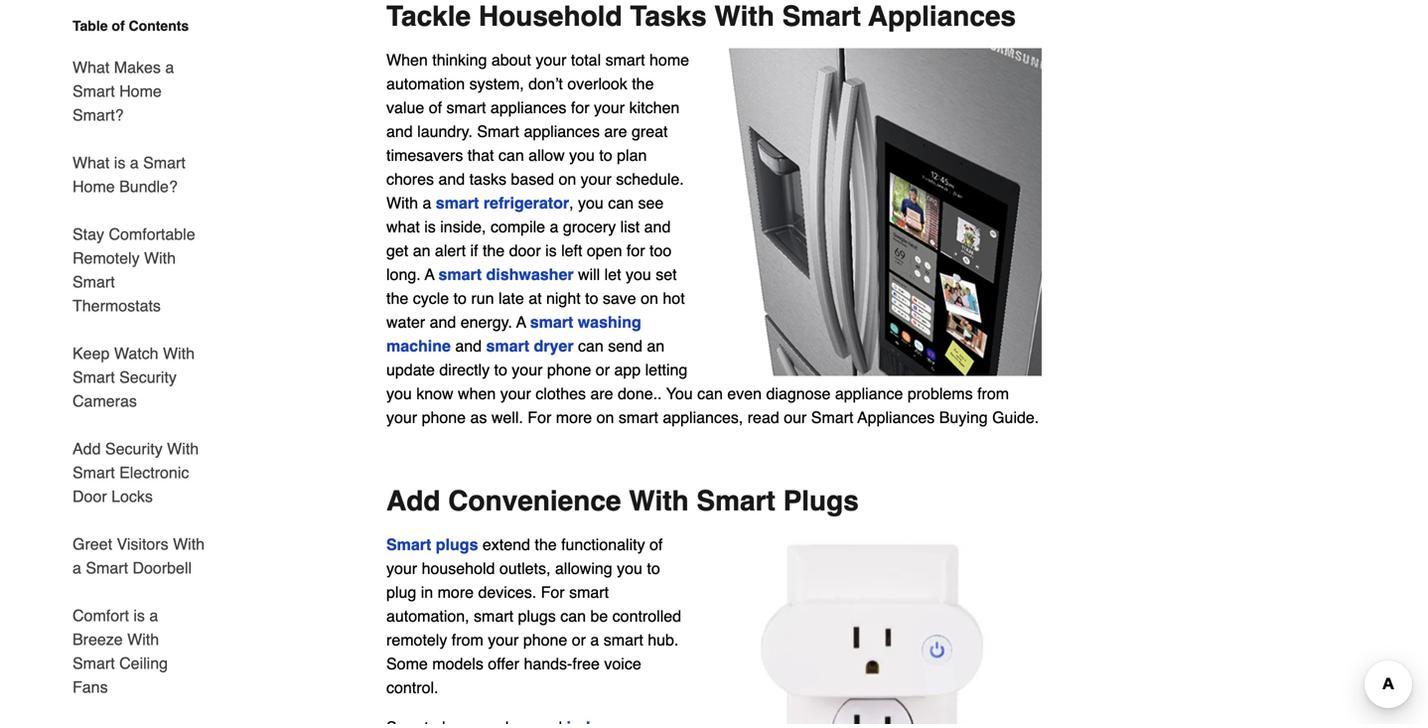 Task type: locate. For each thing, give the bounding box(es) containing it.
can inside extend the functionality of your household outlets, allowing you to plug in more devices. for smart automation, smart plugs can be controlled remotely from your phone or a smart hub. some models offer hands-free voice control.
[[561, 607, 586, 626]]

0 vertical spatial for
[[528, 409, 552, 427]]

1 horizontal spatial or
[[596, 361, 610, 379]]

0 horizontal spatial for
[[571, 98, 590, 117]]

and down the timesavers
[[439, 170, 465, 188]]

automation
[[387, 75, 465, 93]]

0 vertical spatial are
[[605, 122, 627, 141]]

see
[[638, 194, 664, 212]]

overlook
[[568, 75, 628, 93]]

2 what from the top
[[73, 154, 110, 172]]

hub.
[[648, 631, 679, 649]]

1 horizontal spatial add
[[387, 486, 441, 517]]

what inside what is a smart home bundle?
[[73, 154, 110, 172]]

the right if
[[483, 242, 505, 260]]

1 vertical spatial what
[[73, 154, 110, 172]]

and up directly
[[455, 337, 482, 355]]

automation,
[[387, 607, 470, 626]]

a up the bundle?
[[130, 154, 139, 172]]

are inside when thinking about your total smart home automation system, don't overlook the value of smart appliances for your kitchen and laundry. smart appliances are great timesavers that can allow you to plan chores and tasks based on your schedule. with a
[[605, 122, 627, 141]]

to down and smart dryer
[[494, 361, 508, 379]]

plan
[[617, 146, 647, 165]]

when
[[387, 51, 428, 69]]

you right let
[[626, 265, 652, 284]]

smart inside add security with smart electronic door locks
[[73, 464, 115, 482]]

home up stay
[[73, 177, 115, 196]]

an
[[413, 242, 431, 260], [647, 337, 665, 355]]

0 vertical spatial add
[[73, 440, 101, 458]]

with up electronic
[[167, 440, 199, 458]]

2 horizontal spatial of
[[650, 536, 663, 554]]

with inside add security with smart electronic door locks
[[167, 440, 199, 458]]

smart?
[[73, 106, 124, 124]]

a inside comfort is a breeze with smart ceiling fans
[[149, 607, 158, 625]]

allow
[[529, 146, 565, 165]]

makes
[[114, 58, 161, 77]]

smart inside greet visitors with a smart doorbell
[[86, 559, 128, 577]]

phone
[[547, 361, 592, 379], [422, 409, 466, 427], [523, 631, 568, 649]]

on inside "will let you set the cycle to run late at night to save on hot water and energy. a"
[[641, 289, 659, 308]]

add up smart plugs
[[387, 486, 441, 517]]

1 horizontal spatial a
[[517, 313, 526, 332]]

a
[[425, 265, 435, 284], [517, 313, 526, 332]]

a down doorbell
[[149, 607, 158, 625]]

0 vertical spatial what
[[73, 58, 110, 77]]

with
[[715, 1, 775, 32], [387, 194, 418, 212], [144, 249, 176, 267], [163, 344, 195, 363], [167, 440, 199, 458], [629, 486, 689, 517], [173, 535, 205, 553], [127, 630, 159, 649]]

the up outlets,
[[535, 536, 557, 554]]

appliances
[[869, 1, 1017, 32], [858, 409, 935, 427]]

with up doorbell
[[173, 535, 205, 553]]

appliances inside can send an update directly to your phone or app letting you know when your clothes are done.. you can even diagnose appliance problems from your phone as well. for more on smart appliances, read our smart appliances buying guide.
[[858, 409, 935, 427]]

0 vertical spatial on
[[559, 170, 577, 188]]

guide.
[[993, 409, 1040, 427]]

great
[[632, 122, 668, 141]]

and inside "will let you set the cycle to run late at night to save on hot water and energy. a"
[[430, 313, 456, 332]]

smart inside can send an update directly to your phone or app letting you know when your clothes are done.. you can even diagnose appliance problems from your phone as well. for more on smart appliances, read our smart appliances buying guide.
[[619, 409, 659, 427]]

1 what from the top
[[73, 58, 110, 77]]

an right get
[[413, 242, 431, 260]]

security
[[119, 368, 177, 387], [105, 440, 163, 458]]

1 vertical spatial on
[[641, 289, 659, 308]]

stay
[[73, 225, 104, 243]]

of up the 'laundry.'
[[429, 98, 442, 117]]

you inside can send an update directly to your phone or app letting you know when your clothes are done.. you can even diagnose appliance problems from your phone as well. for more on smart appliances, read our smart appliances buying guide.
[[387, 385, 412, 403]]

smart down alert
[[439, 265, 482, 284]]

system,
[[470, 75, 524, 93]]

a down be
[[591, 631, 599, 649]]

0 vertical spatial a
[[425, 265, 435, 284]]

remotely
[[387, 631, 447, 649]]

1 vertical spatial of
[[429, 98, 442, 117]]

with inside when thinking about your total smart home automation system, don't overlook the value of smart appliances for your kitchen and laundry. smart appliances are great timesavers that can allow you to plan chores and tasks based on your schedule. with a
[[387, 194, 418, 212]]

1 vertical spatial add
[[387, 486, 441, 517]]

are left done..
[[591, 385, 614, 403]]

or left app
[[596, 361, 610, 379]]

smart down the devices.
[[474, 607, 514, 626]]

1 vertical spatial for
[[541, 583, 565, 602]]

app
[[615, 361, 641, 379]]

a down greet
[[73, 559, 81, 577]]

for
[[528, 409, 552, 427], [541, 583, 565, 602]]

appliances,
[[663, 409, 744, 427]]

and up the too
[[645, 218, 671, 236]]

a
[[165, 58, 174, 77], [130, 154, 139, 172], [423, 194, 432, 212], [550, 218, 559, 236], [73, 559, 81, 577], [149, 607, 158, 625], [591, 631, 599, 649]]

1 vertical spatial a
[[517, 313, 526, 332]]

or up free
[[572, 631, 586, 649]]

0 horizontal spatial or
[[572, 631, 586, 649]]

a up smart dryer link
[[517, 313, 526, 332]]

2 vertical spatial phone
[[523, 631, 568, 649]]

0 horizontal spatial on
[[559, 170, 577, 188]]

and down value on the top left of the page
[[387, 122, 413, 141]]

the inside "will let you set the cycle to run late at night to save on hot water and energy. a"
[[387, 289, 409, 308]]

with up ceiling
[[127, 630, 159, 649]]

done..
[[618, 385, 662, 403]]

that
[[468, 146, 494, 165]]

for inside extend the functionality of your household outlets, allowing you to plug in more devices. for smart automation, smart plugs can be controlled remotely from your phone or a smart hub. some models offer hands-free voice control.
[[541, 583, 565, 602]]

smart down "energy."
[[486, 337, 530, 355]]

your down overlook
[[594, 98, 625, 117]]

home for bundle?
[[73, 177, 115, 196]]

a white smart plug plugged into a white outlet. image
[[714, 533, 1042, 724]]

smart inside when thinking about your total smart home automation system, don't overlook the value of smart appliances for your kitchen and laundry. smart appliances are great timesavers that can allow you to plan chores and tasks based on your schedule. with a
[[477, 122, 520, 141]]

0 horizontal spatial more
[[438, 583, 474, 602]]

cameras
[[73, 392, 137, 410]]

table of contents
[[73, 18, 189, 34]]

1 horizontal spatial on
[[597, 409, 615, 427]]

appliances
[[491, 98, 567, 117], [524, 122, 600, 141]]

problems
[[908, 385, 973, 403]]

with right watch
[[163, 344, 195, 363]]

cycle
[[413, 289, 449, 308]]

plugs
[[436, 536, 478, 554], [518, 607, 556, 626]]

door
[[73, 487, 107, 506]]

1 vertical spatial are
[[591, 385, 614, 403]]

home down "makes"
[[119, 82, 162, 100]]

your up plug
[[387, 560, 417, 578]]

a up cycle
[[425, 265, 435, 284]]

you right allow
[[569, 146, 595, 165]]

1 vertical spatial from
[[452, 631, 484, 649]]

security down watch
[[119, 368, 177, 387]]

0 vertical spatial security
[[119, 368, 177, 387]]

bundle?
[[119, 177, 178, 196]]

greet visitors with a smart doorbell link
[[73, 521, 206, 592]]

for down overlook
[[571, 98, 590, 117]]

you inside "will let you set the cycle to run late at night to save on hot water and energy. a"
[[626, 265, 652, 284]]

be
[[591, 607, 608, 626]]

1 vertical spatial or
[[572, 631, 586, 649]]

and down cycle
[[430, 313, 456, 332]]

from up models
[[452, 631, 484, 649]]

plugs down the devices.
[[518, 607, 556, 626]]

is left left
[[546, 242, 557, 260]]

you down functionality
[[617, 560, 643, 578]]

a down chores
[[423, 194, 432, 212]]

2 vertical spatial of
[[650, 536, 663, 554]]

for down list
[[627, 242, 645, 260]]

what for what makes a smart home smart?
[[73, 58, 110, 77]]

2 horizontal spatial on
[[641, 289, 659, 308]]

the inside extend the functionality of your household outlets, allowing you to plug in more devices. for smart automation, smart plugs can be controlled remotely from your phone or a smart hub. some models offer hands-free voice control.
[[535, 536, 557, 554]]

1 vertical spatial appliances
[[858, 409, 935, 427]]

0 vertical spatial from
[[978, 385, 1010, 403]]

1 vertical spatial plugs
[[518, 607, 556, 626]]

models
[[432, 655, 484, 673]]

on down "send"
[[597, 409, 615, 427]]

0 horizontal spatial from
[[452, 631, 484, 649]]

1 horizontal spatial an
[[647, 337, 665, 355]]

of inside extend the functionality of your household outlets, allowing you to plug in more devices. for smart automation, smart plugs can be controlled remotely from your phone or a smart hub. some models offer hands-free voice control.
[[650, 536, 663, 554]]

smart inside what is a smart home bundle?
[[143, 154, 186, 172]]

you right the ,
[[578, 194, 604, 212]]

smart up voice
[[604, 631, 644, 649]]

with inside keep watch with smart security cameras
[[163, 344, 195, 363]]

add for add security with smart electronic door locks
[[73, 440, 101, 458]]

locks
[[111, 487, 153, 506]]

smart refrigerator
[[436, 194, 569, 212]]

can right that
[[499, 146, 524, 165]]

to up controlled
[[647, 560, 661, 578]]

2 vertical spatial on
[[597, 409, 615, 427]]

more down household
[[438, 583, 474, 602]]

what is a smart home bundle? link
[[73, 139, 206, 211]]

door
[[509, 242, 541, 260]]

the
[[632, 75, 654, 93], [483, 242, 505, 260], [387, 289, 409, 308], [535, 536, 557, 554]]

for
[[571, 98, 590, 117], [627, 242, 645, 260]]

1 vertical spatial more
[[438, 583, 474, 602]]

long.
[[387, 265, 421, 284]]

for inside when thinking about your total smart home automation system, don't overlook the value of smart appliances for your kitchen and laundry. smart appliances are great timesavers that can allow you to plan chores and tasks based on your schedule. with a
[[571, 98, 590, 117]]

smart inside comfort is a breeze with smart ceiling fans
[[73, 654, 115, 673]]

can up appliances,
[[698, 385, 723, 403]]

1 horizontal spatial from
[[978, 385, 1010, 403]]

0 horizontal spatial of
[[112, 18, 125, 34]]

, you can see what is inside, compile a grocery list and get an alert if the door is left open for too long. a
[[387, 194, 672, 284]]

refrigerator
[[484, 194, 569, 212]]

add inside add security with smart electronic door locks
[[73, 440, 101, 458]]

to left run
[[454, 289, 467, 308]]

let
[[605, 265, 622, 284]]

you inside extend the functionality of your household outlets, allowing you to plug in more devices. for smart automation, smart plugs can be controlled remotely from your phone or a smart hub. some models offer hands-free voice control.
[[617, 560, 643, 578]]

of right table at the left
[[112, 18, 125, 34]]

smart dishwasher link
[[439, 265, 574, 284]]

can inside when thinking about your total smart home automation system, don't overlook the value of smart appliances for your kitchen and laundry. smart appliances are great timesavers that can allow you to plan chores and tasks based on your schedule. with a
[[499, 146, 524, 165]]

0 horizontal spatial an
[[413, 242, 431, 260]]

0 horizontal spatial add
[[73, 440, 101, 458]]

what down table at the left
[[73, 58, 110, 77]]

can left be
[[561, 607, 586, 626]]

plug
[[387, 583, 417, 602]]

1 horizontal spatial plugs
[[518, 607, 556, 626]]

an up letting
[[647, 337, 665, 355]]

with down comfortable
[[144, 249, 176, 267]]

smart up the 'laundry.'
[[447, 98, 486, 117]]

a samsung family hub smart refrigerator. image
[[714, 48, 1042, 376]]

home inside what is a smart home bundle?
[[73, 177, 115, 196]]

what inside what makes a smart home smart?
[[73, 58, 110, 77]]

0 vertical spatial an
[[413, 242, 431, 260]]

1 vertical spatial home
[[73, 177, 115, 196]]

can down washing in the left of the page
[[578, 337, 604, 355]]

phone up hands-
[[523, 631, 568, 649]]

energy.
[[461, 313, 513, 332]]

comfort is a breeze with smart ceiling fans link
[[73, 592, 206, 711]]

0 vertical spatial more
[[556, 409, 592, 427]]

more inside extend the functionality of your household outlets, allowing you to plug in more devices. for smart automation, smart plugs can be controlled remotely from your phone or a smart hub. some models offer hands-free voice control.
[[438, 583, 474, 602]]

you
[[667, 385, 693, 403]]

from up 'guide.'
[[978, 385, 1010, 403]]

on inside when thinking about your total smart home automation system, don't overlook the value of smart appliances for your kitchen and laundry. smart appliances are great timesavers that can allow you to plan chores and tasks based on your schedule. with a
[[559, 170, 577, 188]]

your
[[536, 51, 567, 69], [594, 98, 625, 117], [581, 170, 612, 188], [512, 361, 543, 379], [501, 385, 531, 403], [387, 409, 417, 427], [387, 560, 417, 578], [488, 631, 519, 649]]

smart up overlook
[[606, 51, 645, 69]]

0 vertical spatial plugs
[[436, 536, 478, 554]]

smart inside can send an update directly to your phone or app letting you know when your clothes are done.. you can even diagnose appliance problems from your phone as well. for more on smart appliances, read our smart appliances buying guide.
[[812, 409, 854, 427]]

a left grocery
[[550, 218, 559, 236]]

for down the clothes
[[528, 409, 552, 427]]

1 horizontal spatial more
[[556, 409, 592, 427]]

your down know
[[387, 409, 417, 427]]

1 vertical spatial security
[[105, 440, 163, 458]]

the up kitchen
[[632, 75, 654, 93]]

if
[[470, 242, 478, 260]]

can up list
[[608, 194, 634, 212]]

appliances down don't at left
[[491, 98, 567, 117]]

an inside can send an update directly to your phone or app letting you know when your clothes are done.. you can even diagnose appliance problems from your phone as well. for more on smart appliances, read our smart appliances buying guide.
[[647, 337, 665, 355]]

more down the clothes
[[556, 409, 592, 427]]

0 vertical spatial or
[[596, 361, 610, 379]]

of right functionality
[[650, 536, 663, 554]]

the down long. at the top left
[[387, 289, 409, 308]]

smart
[[783, 1, 861, 32], [73, 82, 115, 100], [477, 122, 520, 141], [143, 154, 186, 172], [73, 273, 115, 291], [73, 368, 115, 387], [812, 409, 854, 427], [73, 464, 115, 482], [697, 486, 776, 517], [387, 536, 432, 554], [86, 559, 128, 577], [73, 654, 115, 673]]

0 horizontal spatial home
[[73, 177, 115, 196]]

is up the bundle?
[[114, 154, 126, 172]]

is inside comfort is a breeze with smart ceiling fans
[[133, 607, 145, 625]]

convenience
[[448, 486, 622, 517]]

you inside ", you can see what is inside, compile a grocery list and get an alert if the door is left open for too long. a"
[[578, 194, 604, 212]]

what down "smart?"
[[73, 154, 110, 172]]

0 vertical spatial for
[[571, 98, 590, 117]]

smart up dryer
[[530, 313, 574, 332]]

0 horizontal spatial plugs
[[436, 536, 478, 554]]

0 vertical spatial home
[[119, 82, 162, 100]]

smart
[[606, 51, 645, 69], [447, 98, 486, 117], [436, 194, 479, 212], [439, 265, 482, 284], [530, 313, 574, 332], [486, 337, 530, 355], [619, 409, 659, 427], [569, 583, 609, 602], [474, 607, 514, 626], [604, 631, 644, 649]]

1 horizontal spatial of
[[429, 98, 442, 117]]

1 vertical spatial an
[[647, 337, 665, 355]]

phone down know
[[422, 409, 466, 427]]

on up the ,
[[559, 170, 577, 188]]

can inside ", you can see what is inside, compile a grocery list and get an alert if the door is left open for too long. a"
[[608, 194, 634, 212]]

security up electronic
[[105, 440, 163, 458]]

smart down done..
[[619, 409, 659, 427]]

1 vertical spatial appliances
[[524, 122, 600, 141]]

plugs up household
[[436, 536, 478, 554]]

from inside extend the functionality of your household outlets, allowing you to plug in more devices. for smart automation, smart plugs can be controlled remotely from your phone or a smart hub. some models offer hands-free voice control.
[[452, 631, 484, 649]]

1 vertical spatial for
[[627, 242, 645, 260]]

thermostats
[[73, 297, 161, 315]]

on left hot
[[641, 289, 659, 308]]

smart refrigerator link
[[436, 194, 569, 212]]

you down update
[[387, 385, 412, 403]]

what makes a smart home smart?
[[73, 58, 174, 124]]

to left plan
[[599, 146, 613, 165]]

1 horizontal spatial for
[[627, 242, 645, 260]]

with up what
[[387, 194, 418, 212]]

for down outlets,
[[541, 583, 565, 602]]

is right comfort
[[133, 607, 145, 625]]

phone up the clothes
[[547, 361, 592, 379]]

1 horizontal spatial home
[[119, 82, 162, 100]]

0 horizontal spatial a
[[425, 265, 435, 284]]

are up plan
[[605, 122, 627, 141]]

thinking
[[432, 51, 487, 69]]

the inside when thinking about your total smart home automation system, don't overlook the value of smart appliances for your kitchen and laundry. smart appliances are great timesavers that can allow you to plan chores and tasks based on your schedule. with a
[[632, 75, 654, 93]]

add convenience with smart plugs
[[387, 486, 859, 517]]

when
[[458, 385, 496, 403]]

smart inside what makes a smart home smart?
[[73, 82, 115, 100]]

stay comfortable remotely with smart thermostats
[[73, 225, 195, 315]]

a inside when thinking about your total smart home automation system, don't overlook the value of smart appliances for your kitchen and laundry. smart appliances are great timesavers that can allow you to plan chores and tasks based on your schedule. with a
[[423, 194, 432, 212]]

your down smart dryer link
[[512, 361, 543, 379]]

appliances up allow
[[524, 122, 600, 141]]

0 vertical spatial of
[[112, 18, 125, 34]]

what is a smart home bundle?
[[73, 154, 186, 196]]

a right "makes"
[[165, 58, 174, 77]]

home inside what makes a smart home smart?
[[119, 82, 162, 100]]

add up door
[[73, 440, 101, 458]]



Task type: describe. For each thing, give the bounding box(es) containing it.
your up don't at left
[[536, 51, 567, 69]]

your up well.
[[501, 385, 531, 403]]

to down will
[[585, 289, 599, 308]]

send
[[608, 337, 643, 355]]

inside,
[[440, 218, 486, 236]]

ceiling
[[119, 654, 168, 673]]

controlled
[[613, 607, 682, 626]]

a inside ", you can see what is inside, compile a grocery list and get an alert if the door is left open for too long. a"
[[550, 218, 559, 236]]

add for add convenience with smart plugs
[[387, 486, 441, 517]]

smart plugs
[[387, 536, 478, 554]]

on inside can send an update directly to your phone or app letting you know when your clothes are done.. you can even diagnose appliance problems from your phone as well. for more on smart appliances, read our smart appliances buying guide.
[[597, 409, 615, 427]]

water
[[387, 313, 425, 332]]

set
[[656, 265, 677, 284]]

smart dryer link
[[486, 337, 574, 355]]

about
[[492, 51, 531, 69]]

smart dishwasher
[[439, 265, 574, 284]]

is inside what is a smart home bundle?
[[114, 154, 126, 172]]

with inside greet visitors with a smart doorbell
[[173, 535, 205, 553]]

or inside extend the functionality of your household outlets, allowing you to plug in more devices. for smart automation, smart plugs can be controlled remotely from your phone or a smart hub. some models offer hands-free voice control.
[[572, 631, 586, 649]]

stay comfortable remotely with smart thermostats link
[[73, 211, 206, 330]]

run
[[471, 289, 494, 308]]

total
[[571, 51, 601, 69]]

read
[[748, 409, 780, 427]]

as
[[470, 409, 487, 427]]

laundry.
[[417, 122, 473, 141]]

save
[[603, 289, 637, 308]]

extend
[[483, 536, 531, 554]]

are inside can send an update directly to your phone or app letting you know when your clothes are done.. you can even diagnose appliance problems from your phone as well. for more on smart appliances, read our smart appliances buying guide.
[[591, 385, 614, 403]]

the inside ", you can see what is inside, compile a grocery list and get an alert if the door is left open for too long. a"
[[483, 242, 505, 260]]

smart inside smart washing machine
[[530, 313, 574, 332]]

contents
[[129, 18, 189, 34]]

smart inside keep watch with smart security cameras
[[73, 368, 115, 387]]

more inside can send an update directly to your phone or app letting you know when your clothes are done.. you can even diagnose appliance problems from your phone as well. for more on smart appliances, read our smart appliances buying guide.
[[556, 409, 592, 427]]

devices.
[[478, 583, 537, 602]]

of inside when thinking about your total smart home automation system, don't overlook the value of smart appliances for your kitchen and laundry. smart appliances are great timesavers that can allow you to plan chores and tasks based on your schedule. with a
[[429, 98, 442, 117]]

for inside ", you can see what is inside, compile a grocery list and get an alert if the door is left open for too long. a"
[[627, 242, 645, 260]]

grocery
[[563, 218, 616, 236]]

to inside extend the functionality of your household outlets, allowing you to plug in more devices. for smart automation, smart plugs can be controlled remotely from your phone or a smart hub. some models offer hands-free voice control.
[[647, 560, 661, 578]]

and inside ", you can see what is inside, compile a grocery list and get an alert if the door is left open for too long. a"
[[645, 218, 671, 236]]

is right what
[[425, 218, 436, 236]]

a inside ", you can see what is inside, compile a grocery list and get an alert if the door is left open for too long. a"
[[425, 265, 435, 284]]

plugs inside extend the functionality of your household outlets, allowing you to plug in more devices. for smart automation, smart plugs can be controlled remotely from your phone or a smart hub. some models offer hands-free voice control.
[[518, 607, 556, 626]]

diagnose
[[767, 385, 831, 403]]

phone inside extend the functionality of your household outlets, allowing you to plug in more devices. for smart automation, smart plugs can be controlled remotely from your phone or a smart hub. some models offer hands-free voice control.
[[523, 631, 568, 649]]

your up grocery
[[581, 170, 612, 188]]

control.
[[387, 679, 439, 697]]

with inside stay comfortable remotely with smart thermostats
[[144, 249, 176, 267]]

schedule.
[[616, 170, 684, 188]]

from inside can send an update directly to your phone or app letting you know when your clothes are done.. you can even diagnose appliance problems from your phone as well. for more on smart appliances, read our smart appliances buying guide.
[[978, 385, 1010, 403]]

can send an update directly to your phone or app letting you know when your clothes are done.. you can even diagnose appliance problems from your phone as well. for more on smart appliances, read our smart appliances buying guide.
[[387, 337, 1040, 427]]

plugs
[[784, 486, 859, 517]]

smart washing machine link
[[387, 313, 642, 355]]

table
[[73, 18, 108, 34]]

security inside keep watch with smart security cameras
[[119, 368, 177, 387]]

or inside can send an update directly to your phone or app letting you know when your clothes are done.. you can even diagnose appliance problems from your phone as well. for more on smart appliances, read our smart appliances buying guide.
[[596, 361, 610, 379]]

late
[[499, 289, 524, 308]]

in
[[421, 583, 433, 602]]

0 vertical spatial phone
[[547, 361, 592, 379]]

a inside extend the functionality of your household outlets, allowing you to plug in more devices. for smart automation, smart plugs can be controlled remotely from your phone or a smart hub. some models offer hands-free voice control.
[[591, 631, 599, 649]]

tackle household tasks with smart appliances
[[387, 1, 1017, 32]]

at
[[529, 289, 542, 308]]

too
[[650, 242, 672, 260]]

a inside what is a smart home bundle?
[[130, 154, 139, 172]]

security inside add security with smart electronic door locks
[[105, 440, 163, 458]]

open
[[587, 242, 622, 260]]

get
[[387, 242, 409, 260]]

smart inside stay comfortable remotely with smart thermostats
[[73, 273, 115, 291]]

a inside what makes a smart home smart?
[[165, 58, 174, 77]]

functionality
[[561, 536, 645, 554]]

a inside "will let you set the cycle to run late at night to save on hot water and energy. a"
[[517, 313, 526, 332]]

0 vertical spatial appliances
[[869, 1, 1017, 32]]

fans
[[73, 678, 108, 697]]

extend the functionality of your household outlets, allowing you to plug in more devices. for smart automation, smart plugs can be controlled remotely from your phone or a smart hub. some models offer hands-free voice control.
[[387, 536, 682, 697]]

for inside can send an update directly to your phone or app letting you know when your clothes are done.. you can even diagnose appliance problems from your phone as well. for more on smart appliances, read our smart appliances buying guide.
[[528, 409, 552, 427]]

value
[[387, 98, 425, 117]]

visitors
[[117, 535, 169, 553]]

with right tasks
[[715, 1, 775, 32]]

free
[[573, 655, 600, 673]]

will let you set the cycle to run late at night to save on hot water and energy. a
[[387, 265, 685, 332]]

1 vertical spatial phone
[[422, 409, 466, 427]]

washing
[[578, 313, 642, 332]]

household
[[422, 560, 495, 578]]

a inside greet visitors with a smart doorbell
[[73, 559, 81, 577]]

what
[[387, 218, 420, 236]]

to inside can send an update directly to your phone or app letting you know when your clothes are done.. you can even diagnose appliance problems from your phone as well. for more on smart appliances, read our smart appliances buying guide.
[[494, 361, 508, 379]]

know
[[417, 385, 454, 403]]

with inside comfort is a breeze with smart ceiling fans
[[127, 630, 159, 649]]

kitchen
[[630, 98, 680, 117]]

will
[[578, 265, 600, 284]]

add security with smart electronic door locks link
[[73, 425, 206, 521]]

directly
[[440, 361, 490, 379]]

dishwasher
[[486, 265, 574, 284]]

smart up inside,
[[436, 194, 479, 212]]

keep watch with smart security cameras
[[73, 344, 195, 410]]

household
[[479, 1, 623, 32]]

remotely
[[73, 249, 140, 267]]

greet visitors with a smart doorbell
[[73, 535, 205, 577]]

appliance
[[836, 385, 904, 403]]

night
[[546, 289, 581, 308]]

compile
[[491, 218, 546, 236]]

you inside when thinking about your total smart home automation system, don't overlook the value of smart appliances for your kitchen and laundry. smart appliances are great timesavers that can allow you to plan chores and tasks based on your schedule. with a
[[569, 146, 595, 165]]

with up functionality
[[629, 486, 689, 517]]

tasks
[[630, 1, 707, 32]]

alert
[[435, 242, 466, 260]]

smart plugs link
[[387, 536, 478, 554]]

some
[[387, 655, 428, 673]]

watch
[[114, 344, 159, 363]]

smart down allowing
[[569, 583, 609, 602]]

hands-
[[524, 655, 573, 673]]

well.
[[492, 409, 524, 427]]

smart washing machine
[[387, 313, 642, 355]]

when thinking about your total smart home automation system, don't overlook the value of smart appliances for your kitchen and laundry. smart appliances are great timesavers that can allow you to plan chores and tasks based on your schedule. with a
[[387, 51, 690, 212]]

clothes
[[536, 385, 586, 403]]

your up offer
[[488, 631, 519, 649]]

letting
[[645, 361, 688, 379]]

our
[[784, 409, 807, 427]]

don't
[[529, 75, 563, 93]]

voice
[[605, 655, 642, 673]]

even
[[728, 385, 762, 403]]

comfort is a breeze with smart ceiling fans
[[73, 607, 168, 697]]

keep watch with smart security cameras link
[[73, 330, 206, 425]]

tackle
[[387, 1, 471, 32]]

0 vertical spatial appliances
[[491, 98, 567, 117]]

to inside when thinking about your total smart home automation system, don't overlook the value of smart appliances for your kitchen and laundry. smart appliances are great timesavers that can allow you to plan chores and tasks based on your schedule. with a
[[599, 146, 613, 165]]

an inside ", you can see what is inside, compile a grocery list and get an alert if the door is left open for too long. a"
[[413, 242, 431, 260]]

home
[[650, 51, 690, 69]]

allowing
[[555, 560, 613, 578]]

list
[[621, 218, 640, 236]]

table of contents element
[[57, 16, 206, 724]]

home for smart?
[[119, 82, 162, 100]]

hot
[[663, 289, 685, 308]]

what for what is a smart home bundle?
[[73, 154, 110, 172]]



Task type: vqa. For each thing, say whether or not it's contained in the screenshot.
outlets,
yes



